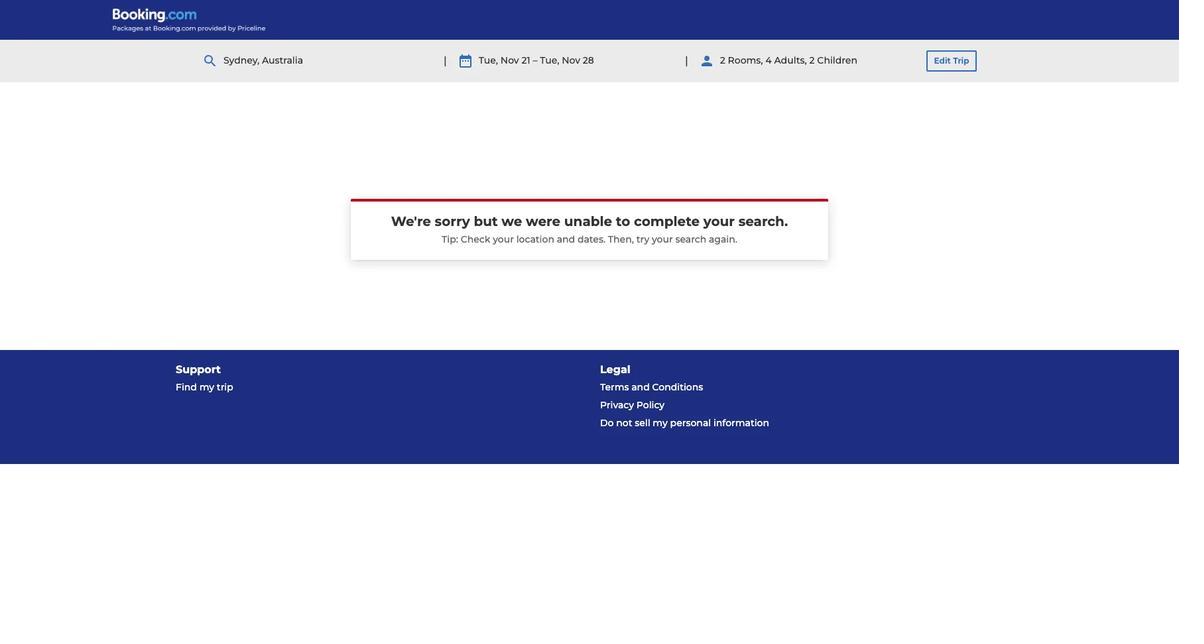 Task type: locate. For each thing, give the bounding box(es) containing it.
legal terms and conditions privacy policy do not sell my personal information
[[600, 363, 769, 429]]

trip
[[217, 381, 233, 393]]

2 | from the left
[[685, 54, 688, 67]]

sorry
[[435, 214, 470, 229]]

and inside we're sorry but we were unable to complete your search. tip: check your location and dates. then, try your search again.
[[557, 233, 575, 245]]

2 2 from the left
[[810, 55, 815, 66]]

unable
[[564, 214, 612, 229]]

|
[[444, 54, 447, 67], [685, 54, 688, 67]]

tue, nov 21 – tue, nov 28
[[479, 55, 594, 66]]

1 | from the left
[[444, 54, 447, 67]]

nov left 21
[[501, 55, 519, 66]]

0 vertical spatial my
[[199, 381, 214, 393]]

2 nov from the left
[[562, 55, 580, 66]]

1 horizontal spatial nov
[[562, 55, 580, 66]]

1 horizontal spatial my
[[653, 417, 668, 429]]

privacy policy link
[[600, 397, 1004, 415]]

we're sorry but we were unable to complete your search. tip: check your location and dates. then, try your search again.
[[391, 214, 788, 245]]

check
[[461, 233, 490, 245]]

and
[[557, 233, 575, 245], [632, 381, 650, 393]]

terms and conditions link
[[600, 379, 1004, 397]]

policy
[[637, 399, 665, 411]]

tue, right –
[[540, 55, 559, 66]]

terms
[[600, 381, 629, 393]]

0 horizontal spatial nov
[[501, 55, 519, 66]]

my
[[199, 381, 214, 393], [653, 417, 668, 429]]

sydney,
[[224, 55, 259, 66]]

were
[[526, 214, 561, 229]]

your down we
[[493, 233, 514, 245]]

4
[[766, 55, 772, 66]]

tue, left 21
[[479, 55, 498, 66]]

1 horizontal spatial and
[[632, 381, 650, 393]]

conditions
[[652, 381, 703, 393]]

my inside legal terms and conditions privacy policy do not sell my personal information
[[653, 417, 668, 429]]

my inside the support find my trip
[[199, 381, 214, 393]]

my left trip
[[199, 381, 214, 393]]

tip:
[[442, 233, 458, 245]]

dates.
[[578, 233, 606, 245]]

not
[[616, 417, 632, 429]]

and up policy
[[632, 381, 650, 393]]

1 vertical spatial my
[[653, 417, 668, 429]]

0 vertical spatial and
[[557, 233, 575, 245]]

2 left rooms,
[[720, 55, 726, 66]]

your down complete
[[652, 233, 673, 245]]

find my trip link
[[176, 379, 579, 397]]

support
[[176, 363, 221, 376]]

your
[[704, 214, 735, 229], [493, 233, 514, 245], [652, 233, 673, 245]]

my right sell
[[653, 417, 668, 429]]

nov
[[501, 55, 519, 66], [562, 55, 580, 66]]

0 horizontal spatial 2
[[720, 55, 726, 66]]

edit trip button
[[927, 50, 977, 72]]

but
[[474, 214, 498, 229]]

| for 2 rooms, 4 adults, 2 children
[[685, 54, 688, 67]]

and left dates.
[[557, 233, 575, 245]]

information
[[714, 417, 769, 429]]

tue,
[[479, 55, 498, 66], [540, 55, 559, 66]]

0 horizontal spatial |
[[444, 54, 447, 67]]

booking.com packages image
[[112, 8, 267, 32]]

0 horizontal spatial my
[[199, 381, 214, 393]]

try
[[637, 233, 649, 245]]

1 vertical spatial and
[[632, 381, 650, 393]]

1 horizontal spatial tue,
[[540, 55, 559, 66]]

1 horizontal spatial your
[[652, 233, 673, 245]]

your up again.
[[704, 214, 735, 229]]

nov left 28
[[562, 55, 580, 66]]

1 nov from the left
[[501, 55, 519, 66]]

then,
[[608, 233, 634, 245]]

edit trip
[[934, 56, 969, 66]]

2 right adults,
[[810, 55, 815, 66]]

1 horizontal spatial 2
[[810, 55, 815, 66]]

0 horizontal spatial tue,
[[479, 55, 498, 66]]

2
[[720, 55, 726, 66], [810, 55, 815, 66]]

0 horizontal spatial and
[[557, 233, 575, 245]]

do
[[600, 417, 614, 429]]

1 horizontal spatial |
[[685, 54, 688, 67]]



Task type: describe. For each thing, give the bounding box(es) containing it.
trip
[[953, 56, 969, 66]]

find
[[176, 381, 197, 393]]

we're
[[391, 214, 431, 229]]

adults,
[[774, 55, 807, 66]]

do not sell my personal information link
[[600, 415, 1004, 432]]

2 tue, from the left
[[540, 55, 559, 66]]

to
[[616, 214, 630, 229]]

complete
[[634, 214, 700, 229]]

again.
[[709, 233, 738, 245]]

privacy
[[600, 399, 634, 411]]

we
[[502, 214, 522, 229]]

1 tue, from the left
[[479, 55, 498, 66]]

children
[[817, 55, 858, 66]]

personal
[[670, 417, 711, 429]]

legal
[[600, 363, 631, 376]]

1 2 from the left
[[720, 55, 726, 66]]

| for tue, nov 21 – tue, nov 28
[[444, 54, 447, 67]]

search
[[676, 233, 707, 245]]

sydney, australia
[[224, 55, 303, 66]]

edit
[[934, 56, 951, 66]]

location
[[516, 233, 554, 245]]

australia
[[262, 55, 303, 66]]

and inside legal terms and conditions privacy policy do not sell my personal information
[[632, 381, 650, 393]]

2 rooms, 4 adults, 2 children
[[720, 55, 858, 66]]

21
[[522, 55, 530, 66]]

–
[[533, 55, 538, 66]]

2 horizontal spatial your
[[704, 214, 735, 229]]

28
[[583, 55, 594, 66]]

search.
[[739, 214, 788, 229]]

sell
[[635, 417, 650, 429]]

support find my trip
[[176, 363, 233, 393]]

rooms,
[[728, 55, 763, 66]]

0 horizontal spatial your
[[493, 233, 514, 245]]



Task type: vqa. For each thing, say whether or not it's contained in the screenshot.
Go to Image #3 related to 1346
no



